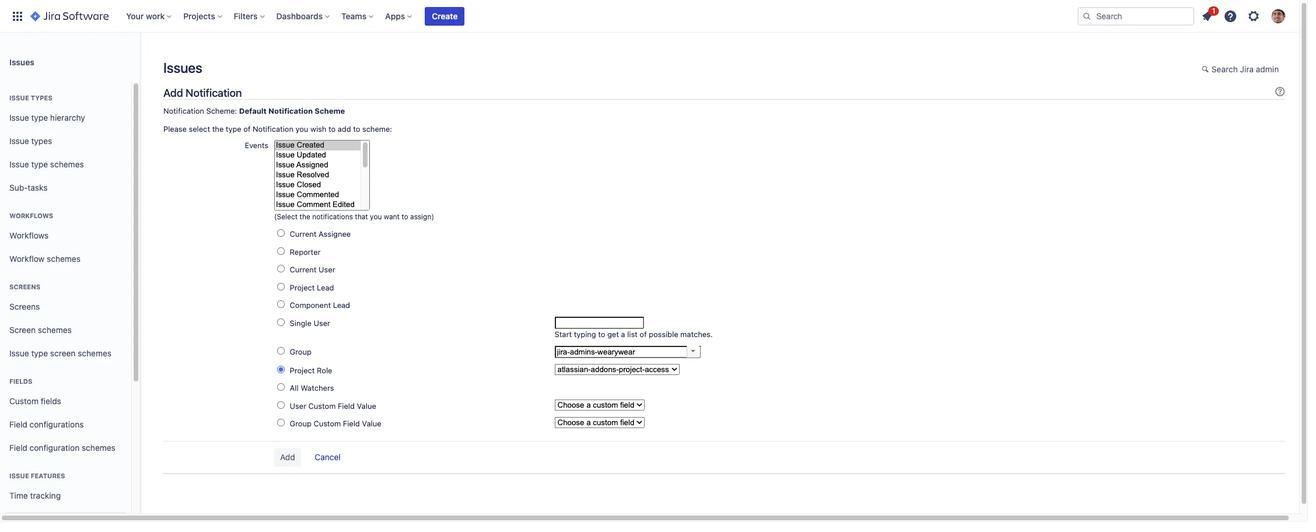 Task type: locate. For each thing, give the bounding box(es) containing it.
issue for issue type schemes
[[9, 159, 29, 169]]

issue types group
[[5, 82, 127, 203]]

2 project from the top
[[290, 366, 315, 375]]

to left get
[[598, 330, 605, 339]]

0 horizontal spatial of
[[244, 124, 251, 134]]

workflow
[[9, 254, 45, 264]]

0 vertical spatial screens
[[9, 283, 40, 291]]

project up component
[[290, 283, 315, 292]]

4 issue from the top
[[9, 159, 29, 169]]

you
[[296, 124, 308, 134], [370, 212, 382, 221]]

component lead
[[290, 301, 350, 310]]

typing
[[574, 330, 596, 339]]

Component Lead radio
[[277, 301, 285, 308]]

single
[[290, 319, 312, 328]]

group
[[290, 348, 312, 357], [290, 419, 312, 429]]

6 issue from the top
[[9, 472, 29, 480]]

issue types
[[9, 136, 52, 146]]

single user
[[290, 319, 330, 328]]

1 project from the top
[[290, 283, 315, 292]]

issue left types
[[9, 94, 29, 102]]

All Watchers radio
[[277, 384, 285, 391]]

value
[[357, 401, 376, 411], [362, 419, 381, 429]]

1 vertical spatial the
[[300, 212, 310, 221]]

3 issue from the top
[[9, 136, 29, 146]]

project for project lead
[[290, 283, 315, 292]]

type for screen
[[31, 348, 48, 358]]

screen
[[50, 348, 76, 358]]

project lead
[[290, 283, 334, 292]]

events
[[245, 141, 268, 150]]

to
[[329, 124, 336, 134], [353, 124, 360, 134], [402, 212, 408, 221], [598, 330, 605, 339]]

add
[[338, 124, 351, 134]]

screens down workflow
[[9, 283, 40, 291]]

issue for issue features
[[9, 472, 29, 480]]

1 group from the top
[[290, 348, 312, 357]]

2 issue from the top
[[9, 112, 29, 122]]

user for current user
[[319, 265, 335, 274]]

lead
[[317, 283, 334, 292], [333, 301, 350, 310]]

0 horizontal spatial the
[[212, 124, 224, 134]]

matches.
[[681, 330, 713, 339]]

group right group custom field value radio
[[290, 419, 312, 429]]

banner containing your work
[[0, 0, 1300, 33]]

project
[[290, 283, 315, 292], [290, 366, 315, 375]]

value for user custom field value
[[357, 401, 376, 411]]

types
[[31, 136, 52, 146]]

notifications image
[[1201, 9, 1215, 23]]

lead right component
[[333, 301, 350, 310]]

screens
[[9, 283, 40, 291], [9, 302, 40, 311]]

type down scheme:
[[226, 124, 241, 134]]

current up reporter on the left top
[[290, 229, 317, 239]]

configurations
[[30, 419, 84, 429]]

current for current assignee
[[290, 229, 317, 239]]

1 screens from the top
[[9, 283, 40, 291]]

of down default
[[244, 124, 251, 134]]

2 workflows from the top
[[9, 230, 49, 240]]

0 vertical spatial workflows
[[9, 212, 53, 219]]

type
[[31, 112, 48, 122], [226, 124, 241, 134], [31, 159, 48, 169], [31, 348, 48, 358]]

your work button
[[123, 7, 176, 25]]

lead up component lead in the bottom left of the page
[[317, 283, 334, 292]]

issue left "types"
[[9, 136, 29, 146]]

1 vertical spatial value
[[362, 419, 381, 429]]

create
[[432, 11, 458, 21]]

issue inside screens group
[[9, 348, 29, 358]]

notification up please
[[163, 106, 204, 116]]

type up "tasks"
[[31, 159, 48, 169]]

custom for user
[[309, 401, 336, 411]]

screens up screen
[[9, 302, 40, 311]]

notification up scheme:
[[186, 86, 242, 99]]

1 vertical spatial lead
[[333, 301, 350, 310]]

help image
[[1224, 9, 1238, 23]]

5 issue from the top
[[9, 348, 29, 358]]

current user
[[290, 265, 335, 274]]

0 vertical spatial of
[[244, 124, 251, 134]]

custom down user custom field value
[[314, 419, 341, 429]]

value for group custom field value
[[362, 419, 381, 429]]

type for hierarchy
[[31, 112, 48, 122]]

type down types
[[31, 112, 48, 122]]

Current Assignee radio
[[277, 229, 285, 237]]

issues up add
[[163, 60, 202, 76]]

time tracking
[[9, 491, 61, 501]]

1 current from the top
[[290, 229, 317, 239]]

0 vertical spatial current
[[290, 229, 317, 239]]

role
[[317, 366, 332, 375]]

1 horizontal spatial issues
[[163, 60, 202, 76]]

schemes up issue type screen schemes
[[38, 325, 72, 335]]

project up all
[[290, 366, 315, 375]]

schemes inside workflows group
[[47, 254, 81, 264]]

issue down screen
[[9, 348, 29, 358]]

workflows
[[9, 212, 53, 219], [9, 230, 49, 240]]

value up group custom field value
[[357, 401, 376, 411]]

1 vertical spatial screens
[[9, 302, 40, 311]]

scheme
[[315, 106, 345, 116]]

of right list
[[640, 330, 647, 339]]

0 vertical spatial you
[[296, 124, 308, 134]]

schemes down field configurations link
[[82, 443, 115, 453]]

0 vertical spatial user
[[319, 265, 335, 274]]

create button
[[425, 7, 465, 25]]

workflows up workflow
[[9, 230, 49, 240]]

workflow schemes link
[[5, 247, 127, 271]]

custom
[[9, 396, 39, 406], [309, 401, 336, 411], [314, 419, 341, 429]]

dashboards button
[[273, 7, 335, 25]]

type inside screens group
[[31, 348, 48, 358]]

banner
[[0, 0, 1300, 33]]

value down user custom field value
[[362, 419, 381, 429]]

screens for 'screens' 'link'
[[9, 302, 40, 311]]

projects button
[[180, 7, 227, 25]]

user up project lead
[[319, 265, 335, 274]]

workflow schemes
[[9, 254, 81, 264]]

field down custom fields
[[9, 419, 27, 429]]

filters button
[[230, 7, 269, 25]]

screen schemes link
[[5, 319, 127, 342]]

current down reporter on the left top
[[290, 265, 317, 274]]

1 vertical spatial group
[[290, 419, 312, 429]]

None text field
[[555, 317, 644, 329]]

field
[[338, 401, 355, 411], [343, 419, 360, 429], [9, 419, 27, 429], [9, 443, 27, 453]]

type left the "screen"
[[31, 348, 48, 358]]

workflows for workflows "link"
[[9, 230, 49, 240]]

schemes inside fields group
[[82, 443, 115, 453]]

cancel link
[[309, 449, 347, 467]]

notification up events
[[253, 124, 294, 134]]

small image
[[1202, 65, 1211, 74]]

issue type screen schemes
[[9, 348, 112, 358]]

your work
[[126, 11, 165, 21]]

lead for component lead
[[333, 301, 350, 310]]

assign)
[[410, 212, 434, 221]]

fields group
[[5, 365, 127, 463]]

issues up issue types
[[9, 57, 34, 67]]

the right '(select' in the top left of the page
[[300, 212, 310, 221]]

issue down issue types
[[9, 112, 29, 122]]

user right user custom field value radio
[[290, 401, 306, 411]]

issue
[[9, 94, 29, 102], [9, 112, 29, 122], [9, 136, 29, 146], [9, 159, 29, 169], [9, 348, 29, 358], [9, 472, 29, 480]]

1 vertical spatial you
[[370, 212, 382, 221]]

2 screens from the top
[[9, 302, 40, 311]]

1 vertical spatial workflows
[[9, 230, 49, 240]]

1 issue from the top
[[9, 94, 29, 102]]

the
[[212, 124, 224, 134], [300, 212, 310, 221]]

1 vertical spatial user
[[314, 319, 330, 328]]

0 vertical spatial value
[[357, 401, 376, 411]]

workflows inside "link"
[[9, 230, 49, 240]]

all
[[290, 384, 299, 393]]

add
[[163, 86, 183, 99]]

user
[[319, 265, 335, 274], [314, 319, 330, 328], [290, 401, 306, 411]]

current
[[290, 229, 317, 239], [290, 265, 317, 274]]

types
[[31, 94, 52, 102]]

1 vertical spatial project
[[290, 366, 315, 375]]

group right group option
[[290, 348, 312, 357]]

1 horizontal spatial the
[[300, 212, 310, 221]]

issue up sub-
[[9, 159, 29, 169]]

1 horizontal spatial of
[[640, 330, 647, 339]]

work
[[146, 11, 165, 21]]

workflows down sub-tasks
[[9, 212, 53, 219]]

2 group from the top
[[290, 419, 312, 429]]

1 workflows from the top
[[9, 212, 53, 219]]

custom down fields
[[9, 396, 39, 406]]

you right that at the left
[[370, 212, 382, 221]]

start typing to get a list of possible matches.
[[555, 330, 713, 339]]

schemes down issue types link at the top left
[[50, 159, 84, 169]]

user down component lead in the bottom left of the page
[[314, 319, 330, 328]]

the down scheme:
[[212, 124, 224, 134]]

screens inside 'link'
[[9, 302, 40, 311]]

issue up time
[[9, 472, 29, 480]]

field up issue features
[[9, 443, 27, 453]]

type for schemes
[[31, 159, 48, 169]]

0 vertical spatial group
[[290, 348, 312, 357]]

jira software image
[[30, 9, 109, 23], [30, 9, 109, 23]]

Group radio
[[277, 348, 285, 355]]

workflows group
[[5, 200, 127, 274]]

custom down watchers
[[309, 401, 336, 411]]

schemes down workflows "link"
[[47, 254, 81, 264]]

None submit
[[274, 448, 301, 467]]

issue type screen schemes link
[[5, 342, 127, 365]]

2 current from the top
[[290, 265, 317, 274]]

0 vertical spatial project
[[290, 283, 315, 292]]

you left "wish" on the top
[[296, 124, 308, 134]]

1 vertical spatial current
[[290, 265, 317, 274]]

select
[[189, 124, 210, 134]]

issue for issue types
[[9, 94, 29, 102]]

0 vertical spatial lead
[[317, 283, 334, 292]]

schemes
[[50, 159, 84, 169], [47, 254, 81, 264], [38, 325, 72, 335], [78, 348, 112, 358], [82, 443, 115, 453]]

cancel
[[315, 452, 341, 462]]

issue inside group
[[9, 472, 29, 480]]

user custom field value
[[290, 401, 376, 411]]



Task type: vqa. For each thing, say whether or not it's contained in the screenshot.
Guillermo's Gone: The Game: The Dashboard LINK
no



Task type: describe. For each thing, give the bounding box(es) containing it.
tasks
[[28, 182, 48, 192]]

sub-tasks link
[[5, 176, 127, 200]]

issue types link
[[5, 130, 127, 153]]

Group Custom Field Value radio
[[277, 419, 285, 427]]

add notification
[[163, 86, 242, 99]]

issue for issue types
[[9, 136, 29, 146]]

search jira admin link
[[1196, 61, 1285, 79]]

sidebar navigation image
[[127, 47, 153, 70]]

custom fields link
[[5, 390, 127, 413]]

apps
[[385, 11, 405, 21]]

Project Role radio
[[277, 366, 285, 373]]

Search field
[[1078, 7, 1195, 25]]

to right add
[[353, 124, 360, 134]]

notifications
[[312, 212, 353, 221]]

default
[[239, 106, 267, 116]]

field configurations link
[[5, 413, 127, 437]]

Choose a group text field
[[555, 346, 701, 358]]

group for group custom field value
[[290, 419, 312, 429]]

features
[[31, 472, 65, 480]]

your
[[126, 11, 144, 21]]

custom fields
[[9, 396, 61, 406]]

issue type hierarchy
[[9, 112, 85, 122]]

all watchers
[[290, 384, 334, 393]]

current assignee
[[290, 229, 351, 239]]

sub-
[[9, 182, 28, 192]]

issue features group
[[5, 460, 127, 522]]

scheme:
[[206, 106, 237, 116]]

0 horizontal spatial you
[[296, 124, 308, 134]]

search jira admin
[[1212, 64, 1279, 74]]

fields
[[9, 378, 32, 385]]

to left add
[[329, 124, 336, 134]]

possible
[[649, 330, 679, 339]]

notification up please select the type of notification you wish to add to scheme:
[[269, 106, 313, 116]]

screens for screens group
[[9, 283, 40, 291]]

schemes right the "screen"
[[78, 348, 112, 358]]

dashboards
[[276, 11, 323, 21]]

Single User radio
[[277, 319, 285, 326]]

admin
[[1256, 64, 1279, 74]]

group for group
[[290, 348, 312, 357]]

User Custom Field Value radio
[[277, 401, 285, 409]]

watchers
[[301, 384, 334, 393]]

custom inside 'link'
[[9, 396, 39, 406]]

issue features
[[9, 472, 65, 480]]

1 horizontal spatial you
[[370, 212, 382, 221]]

current for current user
[[290, 265, 317, 274]]

field configurations
[[9, 419, 84, 429]]

group custom field value
[[290, 419, 381, 429]]

teams button
[[338, 7, 378, 25]]

appswitcher icon image
[[11, 9, 25, 23]]

assignee
[[319, 229, 351, 239]]

scheme:
[[362, 124, 392, 134]]

lead for project lead
[[317, 283, 334, 292]]

want
[[384, 212, 400, 221]]

field configuration schemes link
[[5, 437, 127, 460]]

Reporter radio
[[277, 247, 285, 255]]

filters
[[234, 11, 258, 21]]

component
[[290, 301, 331, 310]]

wish
[[310, 124, 327, 134]]

hierarchy
[[50, 112, 85, 122]]

to right want at the left
[[402, 212, 408, 221]]

custom for group
[[314, 419, 341, 429]]

workflows for workflows group
[[9, 212, 53, 219]]

issue type schemes
[[9, 159, 84, 169]]

screen
[[9, 325, 36, 335]]

issue types
[[9, 94, 52, 102]]

Project Lead radio
[[277, 283, 285, 291]]

issue for issue type screen schemes
[[9, 348, 29, 358]]

workflows link
[[5, 224, 127, 247]]

schemes inside the issue types group
[[50, 159, 84, 169]]

list
[[627, 330, 638, 339]]

time tracking link
[[5, 484, 127, 508]]

that
[[355, 212, 368, 221]]

project role
[[290, 366, 332, 375]]

project for project role
[[290, 366, 315, 375]]

configuration
[[30, 443, 80, 453]]

please
[[163, 124, 187, 134]]

search
[[1212, 64, 1238, 74]]

a
[[621, 330, 625, 339]]

(select the notifications that you want to assign)
[[274, 212, 434, 221]]

screens link
[[5, 295, 127, 319]]

issue type schemes link
[[5, 153, 127, 176]]

your profile and settings image
[[1272, 9, 1286, 23]]

0 vertical spatial the
[[212, 124, 224, 134]]

teams
[[342, 11, 367, 21]]

notification scheme: default notification scheme
[[163, 106, 345, 116]]

field configuration schemes
[[9, 443, 115, 453]]

start
[[555, 330, 572, 339]]

fields
[[41, 396, 61, 406]]

Current User radio
[[277, 265, 285, 273]]

issue type hierarchy link
[[5, 106, 127, 130]]

1
[[1212, 6, 1216, 15]]

1 vertical spatial of
[[640, 330, 647, 339]]

apps button
[[382, 7, 417, 25]]

field up group custom field value
[[338, 401, 355, 411]]

please select the type of notification you wish to add to scheme:
[[163, 124, 392, 134]]

screen schemes
[[9, 325, 72, 335]]

projects
[[183, 11, 215, 21]]

search image
[[1083, 11, 1092, 21]]

issue for issue type hierarchy
[[9, 112, 29, 122]]

2 vertical spatial user
[[290, 401, 306, 411]]

time
[[9, 491, 28, 501]]

settings image
[[1247, 9, 1261, 23]]

primary element
[[7, 0, 1078, 32]]

reporter
[[290, 247, 321, 257]]

jira
[[1240, 64, 1254, 74]]

0 horizontal spatial issues
[[9, 57, 34, 67]]

user for single user
[[314, 319, 330, 328]]

sub-tasks
[[9, 182, 48, 192]]

screens group
[[5, 271, 127, 369]]

get
[[608, 330, 619, 339]]

(select
[[274, 212, 298, 221]]

field down user custom field value
[[343, 419, 360, 429]]

tracking
[[30, 491, 61, 501]]



